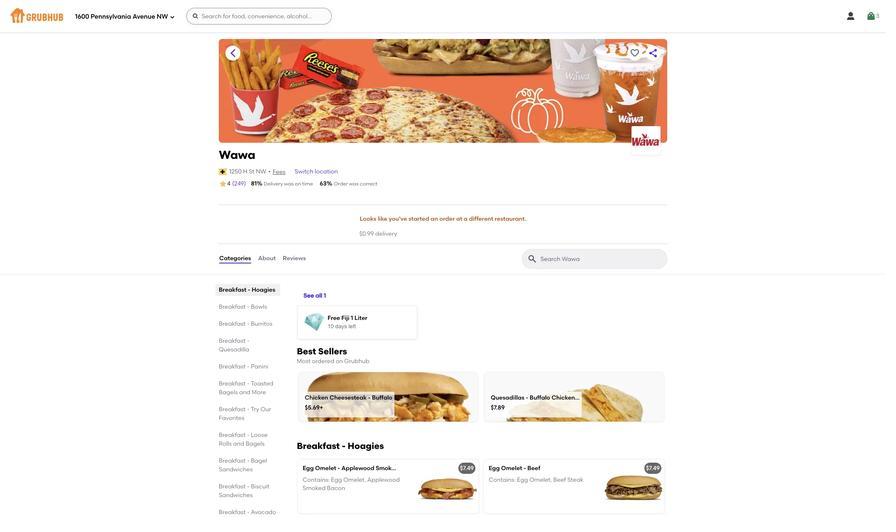 Task type: describe. For each thing, give the bounding box(es) containing it.
buffalo inside chicken cheesesteak - buffalo $5.69 +
[[372, 395, 393, 402]]

time
[[302, 181, 313, 187]]

sandwiches for biscuit
[[219, 492, 253, 499]]

breakfast for breakfast - avocado tab
[[219, 509, 246, 516]]

- inside the breakfast - toasted bagels and more
[[247, 380, 250, 387]]

4
[[227, 180, 231, 187]]

reviews button
[[282, 244, 306, 274]]

order
[[439, 216, 455, 223]]

save this restaurant button
[[628, 46, 642, 61]]

3
[[876, 12, 880, 19]]

breakfast - quesadilla
[[219, 337, 250, 353]]

switch
[[295, 168, 313, 175]]

$7.49 for contains: egg omelet, beef steak
[[646, 465, 660, 472]]

most
[[297, 358, 311, 365]]

- left bowls
[[247, 303, 250, 310]]

breakfast - try our favorites tab
[[219, 405, 277, 423]]

h
[[243, 168, 247, 175]]

pennsylvania
[[91, 13, 131, 20]]

and for more
[[239, 389, 250, 396]]

beef for omelet,
[[553, 477, 566, 484]]

nw for 1600 pennsylvania avenue nw
[[157, 13, 168, 20]]

like
[[378, 216, 387, 223]]

looks like you've started an order at a different restaurant.
[[360, 216, 526, 223]]

was for 63
[[349, 181, 359, 187]]

breakfast - panini tab
[[219, 362, 277, 371]]

location
[[315, 168, 338, 175]]

smoked for contains: egg omelet, applewood smoked bacon
[[303, 485, 326, 492]]

biscuit
[[251, 483, 269, 490]]

star icon image
[[219, 180, 227, 188]]

breakfast - avocado
[[219, 509, 276, 517]]

1250 h st nw button
[[229, 167, 267, 176]]

breakfast - burritos
[[219, 320, 272, 327]]

wawa
[[219, 148, 255, 162]]

contains: egg omelet, beef steak
[[489, 477, 584, 484]]

delivery was on time
[[264, 181, 313, 187]]

egg omelet - beef
[[489, 465, 540, 472]]

quesadilla
[[219, 346, 249, 353]]

- left burritos
[[247, 320, 250, 327]]

contains: egg omelet, applewood smoked bacon
[[303, 477, 400, 492]]

chicken...
[[552, 395, 580, 402]]

grubhub
[[344, 358, 370, 365]]

avocado
[[251, 509, 276, 516]]

days
[[335, 323, 347, 330]]

panini
[[251, 363, 268, 370]]

hoagies inside breakfast - hoagies tab
[[252, 286, 275, 293]]

breakfast for breakfast - bowls tab
[[219, 303, 246, 310]]

reviews
[[283, 255, 306, 262]]

breakfast - bagel sandwiches
[[219, 457, 267, 473]]

different
[[469, 216, 493, 223]]

- inside chicken cheesesteak - buffalo $5.69 +
[[368, 395, 371, 402]]

$7.49 for contains: egg omelet, applewood smoked bacon
[[460, 465, 474, 472]]

- up "contains: egg omelet, beef steak"
[[524, 465, 526, 472]]

toasted
[[251, 380, 273, 387]]

quesadillas - buffalo chicken... $7.89
[[491, 395, 580, 412]]

chicken cheesesteak - buffalo $5.69 +
[[305, 395, 393, 412]]

delivery
[[264, 181, 283, 187]]

- inside breakfast - quesadilla
[[247, 337, 250, 345]]

$5.69
[[305, 404, 320, 412]]

omelet for applewood
[[315, 465, 336, 472]]

breakfast for breakfast - try our favorites tab
[[219, 406, 246, 413]]

breakfast for 'breakfast - bagel sandwiches' tab on the left bottom of the page
[[219, 457, 246, 465]]

breakfast - toasted bagels and more
[[219, 380, 273, 396]]

looks like you've started an order at a different restaurant. button
[[359, 210, 527, 229]]

quesadillas
[[491, 395, 525, 402]]

correct
[[360, 181, 377, 187]]

$0.99 delivery
[[359, 231, 397, 238]]

breakfast for breakfast - toasted bagels and more tab
[[219, 380, 246, 387]]

buffalo inside quesadillas - buffalo chicken... $7.89
[[530, 395, 550, 402]]

egg omelet - applewood smoked bacon image
[[417, 460, 479, 514]]

egg omelet - applewood smoked bacon
[[303, 465, 419, 472]]

- up breakfast - bowls tab
[[248, 286, 250, 293]]

bagels inside the breakfast - toasted bagels and more
[[219, 389, 238, 396]]

breakfast for breakfast - biscuit sandwiches tab
[[219, 483, 246, 490]]

smoked for egg omelet - applewood smoked bacon
[[376, 465, 399, 472]]

•
[[268, 168, 271, 175]]

breakfast - burritos tab
[[219, 320, 277, 328]]

cheesesteak
[[330, 395, 367, 402]]

1600 pennsylvania avenue nw
[[75, 13, 168, 20]]

about
[[258, 255, 276, 262]]

contains: for contains: egg omelet, applewood smoked bacon
[[303, 477, 330, 484]]

nw for 1250 h st nw
[[256, 168, 266, 175]]

bowls
[[251, 303, 267, 310]]

+
[[320, 404, 323, 412]]

a
[[464, 216, 468, 223]]

rolls
[[219, 440, 232, 448]]

and for bagels
[[233, 440, 244, 448]]

- inside breakfast - bagel sandwiches
[[247, 457, 250, 465]]

left
[[349, 323, 356, 330]]

all
[[315, 293, 322, 300]]

applewood for -
[[342, 465, 374, 472]]

try
[[251, 406, 259, 413]]

breakfast - hoagies tab
[[219, 286, 277, 294]]

steak
[[567, 477, 584, 484]]

magnifying glass icon image
[[527, 254, 537, 264]]



Task type: locate. For each thing, give the bounding box(es) containing it.
breakfast inside tab
[[219, 363, 246, 370]]

chicken
[[305, 395, 328, 402]]

- left toasted
[[247, 380, 250, 387]]

and inside breakfast - loose rolls and bagels
[[233, 440, 244, 448]]

nw left svg image
[[157, 13, 168, 20]]

1 $7.49 from the left
[[460, 465, 474, 472]]

0 vertical spatial sandwiches
[[219, 466, 253, 473]]

breakfast up quesadilla at the left of page
[[219, 337, 246, 345]]

2 contains: from the left
[[489, 477, 516, 484]]

bagel
[[251, 457, 267, 465]]

st
[[249, 168, 255, 175]]

switch location
[[295, 168, 338, 175]]

1 horizontal spatial was
[[349, 181, 359, 187]]

• fees
[[268, 168, 286, 176]]

(249)
[[232, 180, 246, 187]]

1 horizontal spatial on
[[336, 358, 343, 365]]

breakfast
[[219, 286, 246, 293], [219, 303, 246, 310], [219, 320, 246, 327], [219, 337, 246, 345], [219, 363, 246, 370], [219, 380, 246, 387], [219, 406, 246, 413], [219, 432, 246, 439], [297, 441, 340, 451], [219, 457, 246, 465], [219, 483, 246, 490], [219, 509, 246, 516]]

1 vertical spatial 1
[[351, 315, 353, 322]]

1 horizontal spatial breakfast - hoagies
[[297, 441, 384, 451]]

fees button
[[272, 168, 286, 177]]

0 horizontal spatial breakfast - hoagies
[[219, 286, 275, 293]]

loose
[[251, 432, 268, 439]]

breakfast up breakfast - burritos at the left
[[219, 303, 246, 310]]

free fiji 1 liter 10 days left
[[328, 315, 367, 330]]

0 vertical spatial nw
[[157, 13, 168, 20]]

breakfast - biscuit sandwiches tab
[[219, 482, 277, 500]]

1 buffalo from the left
[[372, 395, 393, 402]]

hoagies up bowls
[[252, 286, 275, 293]]

and
[[239, 389, 250, 396], [233, 440, 244, 448]]

81
[[251, 180, 257, 187]]

1 horizontal spatial buffalo
[[530, 395, 550, 402]]

svg image inside 3 button
[[866, 11, 876, 21]]

1 vertical spatial bacon
[[327, 485, 345, 492]]

beef left 'steak'
[[553, 477, 566, 484]]

0 horizontal spatial hoagies
[[252, 286, 275, 293]]

sandwiches inside breakfast - biscuit sandwiches
[[219, 492, 253, 499]]

order
[[334, 181, 348, 187]]

- left bagel at the left
[[247, 457, 250, 465]]

was down fees button
[[284, 181, 294, 187]]

breakfast up favorites
[[219, 406, 246, 413]]

was for 81
[[284, 181, 294, 187]]

- inside tab
[[247, 363, 250, 370]]

buffalo right cheesesteak
[[372, 395, 393, 402]]

sandwiches for bagel
[[219, 466, 253, 473]]

breakfast inside breakfast - loose rolls and bagels
[[219, 432, 246, 439]]

omelet,
[[343, 477, 366, 484], [529, 477, 552, 484]]

0 vertical spatial breakfast - hoagies
[[219, 286, 275, 293]]

0 horizontal spatial nw
[[157, 13, 168, 20]]

beef for -
[[528, 465, 540, 472]]

avenue
[[133, 13, 155, 20]]

breakfast - hoagies up egg omelet - applewood smoked bacon
[[297, 441, 384, 451]]

bagels up favorites
[[219, 389, 238, 396]]

- inside breakfast - try our favorites
[[247, 406, 250, 413]]

applewood down egg omelet - applewood smoked bacon
[[367, 477, 400, 484]]

an
[[431, 216, 438, 223]]

free
[[328, 315, 340, 322]]

0 horizontal spatial bacon
[[327, 485, 345, 492]]

breakfast for breakfast - burritos tab
[[219, 320, 246, 327]]

see
[[304, 293, 314, 300]]

wawa logo image
[[632, 126, 661, 155]]

was
[[284, 181, 294, 187], [349, 181, 359, 187]]

omelet up contains: egg omelet, applewood smoked bacon
[[315, 465, 336, 472]]

buffalo left chicken...
[[530, 395, 550, 402]]

1 vertical spatial smoked
[[303, 485, 326, 492]]

egg inside contains: egg omelet, applewood smoked bacon
[[331, 477, 342, 484]]

2 buffalo from the left
[[530, 395, 550, 402]]

0 horizontal spatial bagels
[[219, 389, 238, 396]]

- inside breakfast - biscuit sandwiches
[[247, 483, 250, 490]]

2 sandwiches from the top
[[219, 492, 253, 499]]

breakfast for breakfast - loose rolls and bagels tab
[[219, 432, 246, 439]]

10
[[328, 323, 334, 330]]

see all 1
[[304, 293, 326, 300]]

contains: for contains: egg omelet, beef steak
[[489, 477, 516, 484]]

1 vertical spatial on
[[336, 358, 343, 365]]

bagels
[[219, 389, 238, 396], [246, 440, 265, 448]]

0 horizontal spatial smoked
[[303, 485, 326, 492]]

1 horizontal spatial beef
[[553, 477, 566, 484]]

1 horizontal spatial svg image
[[846, 11, 856, 21]]

breakfast - biscuit sandwiches
[[219, 483, 269, 499]]

1 horizontal spatial smoked
[[376, 465, 399, 472]]

sandwiches up breakfast - avocado tab
[[219, 492, 253, 499]]

1 horizontal spatial bagels
[[246, 440, 265, 448]]

best
[[297, 346, 316, 357]]

2 omelet, from the left
[[529, 477, 552, 484]]

Search Wawa search field
[[540, 255, 664, 263]]

nw
[[157, 13, 168, 20], [256, 168, 266, 175]]

0 horizontal spatial beef
[[528, 465, 540, 472]]

1 omelet, from the left
[[343, 477, 366, 484]]

1 inside free fiji 1 liter 10 days left
[[351, 315, 353, 322]]

caret left icon image
[[228, 48, 238, 58]]

- up contains: egg omelet, applewood smoked bacon
[[338, 465, 340, 472]]

2 horizontal spatial svg image
[[866, 11, 876, 21]]

hoagies up egg omelet - applewood smoked bacon
[[348, 441, 384, 451]]

1 vertical spatial applewood
[[367, 477, 400, 484]]

burritos
[[251, 320, 272, 327]]

omelet
[[315, 465, 336, 472], [501, 465, 522, 472]]

1 right all
[[324, 293, 326, 300]]

breakfast down breakfast - panini
[[219, 380, 246, 387]]

- inside quesadillas - buffalo chicken... $7.89
[[526, 395, 528, 402]]

share icon image
[[648, 48, 658, 58]]

egg omelet - beef image
[[603, 460, 665, 514]]

svg image
[[170, 14, 175, 19]]

- left avocado
[[247, 509, 250, 516]]

and right rolls
[[233, 440, 244, 448]]

0 vertical spatial beef
[[528, 465, 540, 472]]

looks
[[360, 216, 376, 223]]

fiji
[[342, 315, 349, 322]]

bacon
[[400, 465, 419, 472], [327, 485, 345, 492]]

main navigation navigation
[[0, 0, 886, 32]]

0 vertical spatial and
[[239, 389, 250, 396]]

omelet, for applewood
[[343, 477, 366, 484]]

omelet up "contains: egg omelet, beef steak"
[[501, 465, 522, 472]]

breakfast down quesadilla at the left of page
[[219, 363, 246, 370]]

1 contains: from the left
[[303, 477, 330, 484]]

favorites
[[219, 415, 244, 422]]

rewards image
[[304, 313, 324, 332]]

1 horizontal spatial bacon
[[400, 465, 419, 472]]

applewood for omelet,
[[367, 477, 400, 484]]

breakfast - quesadilla tab
[[219, 337, 277, 354]]

breakfast inside breakfast - biscuit sandwiches
[[219, 483, 246, 490]]

breakfast - loose rolls and bagels
[[219, 432, 268, 448]]

-
[[248, 286, 250, 293], [247, 303, 250, 310], [247, 320, 250, 327], [247, 337, 250, 345], [247, 363, 250, 370], [247, 380, 250, 387], [368, 395, 371, 402], [526, 395, 528, 402], [247, 406, 250, 413], [247, 432, 250, 439], [342, 441, 346, 451], [247, 457, 250, 465], [338, 465, 340, 472], [524, 465, 526, 472], [247, 483, 250, 490], [247, 509, 250, 516]]

nw inside button
[[256, 168, 266, 175]]

breakfast for breakfast - panini tab on the left bottom of the page
[[219, 363, 246, 370]]

1 vertical spatial and
[[233, 440, 244, 448]]

omelet for beef
[[501, 465, 522, 472]]

you've
[[389, 216, 407, 223]]

- inside breakfast - avocado
[[247, 509, 250, 516]]

breakfast - avocado tab
[[219, 508, 277, 517]]

3 button
[[866, 9, 880, 24]]

1 vertical spatial beef
[[553, 477, 566, 484]]

- left try
[[247, 406, 250, 413]]

2 $7.49 from the left
[[646, 465, 660, 472]]

order was correct
[[334, 181, 377, 187]]

Search for food, convenience, alcohol... search field
[[186, 8, 332, 25]]

buffalo
[[372, 395, 393, 402], [530, 395, 550, 402]]

- left panini
[[247, 363, 250, 370]]

1 inside see all 1 button
[[324, 293, 326, 300]]

breakfast inside breakfast - avocado
[[219, 509, 246, 516]]

breakfast - bowls
[[219, 303, 267, 310]]

contains: inside contains: egg omelet, applewood smoked bacon
[[303, 477, 330, 484]]

bacon inside contains: egg omelet, applewood smoked bacon
[[327, 485, 345, 492]]

0 vertical spatial hoagies
[[252, 286, 275, 293]]

applewood inside contains: egg omelet, applewood smoked bacon
[[367, 477, 400, 484]]

1 for fiji
[[351, 315, 353, 322]]

sellers
[[318, 346, 347, 357]]

0 horizontal spatial buffalo
[[372, 395, 393, 402]]

breakfast down breakfast - bowls
[[219, 320, 246, 327]]

1
[[324, 293, 326, 300], [351, 315, 353, 322]]

nw left •
[[256, 168, 266, 175]]

1 vertical spatial nw
[[256, 168, 266, 175]]

switch location button
[[294, 167, 338, 176]]

bacon for egg omelet - applewood smoked bacon
[[400, 465, 419, 472]]

0 horizontal spatial on
[[295, 181, 301, 187]]

breakfast down rolls
[[219, 457, 246, 465]]

categories
[[219, 255, 251, 262]]

1 for all
[[324, 293, 326, 300]]

1250 h st nw
[[229, 168, 266, 175]]

- right quesadillas
[[526, 395, 528, 402]]

0 vertical spatial on
[[295, 181, 301, 187]]

liter
[[355, 315, 367, 322]]

breakfast inside the breakfast - toasted bagels and more
[[219, 380, 246, 387]]

0 horizontal spatial was
[[284, 181, 294, 187]]

2 omelet from the left
[[501, 465, 522, 472]]

0 vertical spatial 1
[[324, 293, 326, 300]]

breakfast inside breakfast - bagel sandwiches
[[219, 457, 246, 465]]

on down sellers
[[336, 358, 343, 365]]

0 horizontal spatial 1
[[324, 293, 326, 300]]

sandwiches up breakfast - biscuit sandwiches
[[219, 466, 253, 473]]

smoked
[[376, 465, 399, 472], [303, 485, 326, 492]]

- left biscuit
[[247, 483, 250, 490]]

breakfast inside breakfast - quesadilla
[[219, 337, 246, 345]]

breakfast up breakfast - bowls
[[219, 286, 246, 293]]

omelet, down egg omelet - beef
[[529, 477, 552, 484]]

started
[[409, 216, 429, 223]]

breakfast down breakfast - bagel sandwiches
[[219, 483, 246, 490]]

1 horizontal spatial nw
[[256, 168, 266, 175]]

- left loose
[[247, 432, 250, 439]]

breakfast - toasted bagels and more tab
[[219, 379, 277, 397]]

63
[[320, 180, 327, 187]]

smoked inside contains: egg omelet, applewood smoked bacon
[[303, 485, 326, 492]]

subscription pass image
[[219, 169, 227, 175]]

1 horizontal spatial $7.49
[[646, 465, 660, 472]]

breakfast - hoagies inside tab
[[219, 286, 275, 293]]

0 horizontal spatial omelet,
[[343, 477, 366, 484]]

1 vertical spatial sandwiches
[[219, 492, 253, 499]]

breakfast - bagel sandwiches tab
[[219, 457, 277, 474]]

breakfast down breakfast - biscuit sandwiches
[[219, 509, 246, 516]]

see all 1 button
[[304, 289, 326, 304]]

1 vertical spatial bagels
[[246, 440, 265, 448]]

0 horizontal spatial contains:
[[303, 477, 330, 484]]

sandwiches
[[219, 466, 253, 473], [219, 492, 253, 499]]

- up quesadilla at the left of page
[[247, 337, 250, 345]]

was right order
[[349, 181, 359, 187]]

0 vertical spatial bagels
[[219, 389, 238, 396]]

breakfast - loose rolls and bagels tab
[[219, 431, 277, 448]]

0 horizontal spatial $7.49
[[460, 465, 474, 472]]

bacon for contains: egg omelet, applewood smoked bacon
[[327, 485, 345, 492]]

applewood up contains: egg omelet, applewood smoked bacon
[[342, 465, 374, 472]]

at
[[456, 216, 462, 223]]

on left time
[[295, 181, 301, 187]]

$7.89
[[491, 404, 505, 412]]

1 horizontal spatial contains:
[[489, 477, 516, 484]]

0 horizontal spatial omelet
[[315, 465, 336, 472]]

on inside "best sellers most ordered on grubhub"
[[336, 358, 343, 365]]

- inside breakfast - loose rolls and bagels
[[247, 432, 250, 439]]

0 vertical spatial applewood
[[342, 465, 374, 472]]

- up egg omelet - applewood smoked bacon
[[342, 441, 346, 451]]

breakfast for breakfast - hoagies tab
[[219, 286, 246, 293]]

save this restaurant image
[[630, 48, 640, 58]]

1 horizontal spatial 1
[[351, 315, 353, 322]]

1 vertical spatial hoagies
[[348, 441, 384, 451]]

1 vertical spatial breakfast - hoagies
[[297, 441, 384, 451]]

and left "more"
[[239, 389, 250, 396]]

fees
[[273, 168, 286, 176]]

- right cheesesteak
[[368, 395, 371, 402]]

0 vertical spatial smoked
[[376, 465, 399, 472]]

1 horizontal spatial omelet,
[[529, 477, 552, 484]]

our
[[261, 406, 271, 413]]

breakfast - bowls tab
[[219, 303, 277, 311]]

omelet, down egg omelet - applewood smoked bacon
[[343, 477, 366, 484]]

delivery
[[375, 231, 397, 238]]

sandwiches inside breakfast - bagel sandwiches
[[219, 466, 253, 473]]

hoagies
[[252, 286, 275, 293], [348, 441, 384, 451]]

categories button
[[219, 244, 252, 274]]

about button
[[258, 244, 276, 274]]

$0.99
[[359, 231, 374, 238]]

and inside the breakfast - toasted bagels and more
[[239, 389, 250, 396]]

more
[[252, 389, 266, 396]]

1 omelet from the left
[[315, 465, 336, 472]]

1 was from the left
[[284, 181, 294, 187]]

2 was from the left
[[349, 181, 359, 187]]

best sellers most ordered on grubhub
[[297, 346, 370, 365]]

0 horizontal spatial svg image
[[192, 13, 199, 20]]

nw inside main navigation navigation
[[157, 13, 168, 20]]

breakfast - try our favorites
[[219, 406, 271, 422]]

1 sandwiches from the top
[[219, 466, 253, 473]]

1 horizontal spatial omelet
[[501, 465, 522, 472]]

omelet, for beef
[[529, 477, 552, 484]]

omelet, inside contains: egg omelet, applewood smoked bacon
[[343, 477, 366, 484]]

bagels inside breakfast - loose rolls and bagels
[[246, 440, 265, 448]]

beef up "contains: egg omelet, beef steak"
[[528, 465, 540, 472]]

1 right fiji
[[351, 315, 353, 322]]

1 horizontal spatial hoagies
[[348, 441, 384, 451]]

breakfast down '+'
[[297, 441, 340, 451]]

svg image
[[846, 11, 856, 21], [866, 11, 876, 21], [192, 13, 199, 20]]

bagels down loose
[[246, 440, 265, 448]]

restaurant.
[[495, 216, 526, 223]]

breakfast for breakfast - quesadilla tab
[[219, 337, 246, 345]]

breakfast inside breakfast - try our favorites
[[219, 406, 246, 413]]

0 vertical spatial bacon
[[400, 465, 419, 472]]

$7.49
[[460, 465, 474, 472], [646, 465, 660, 472]]

breakfast up rolls
[[219, 432, 246, 439]]

breakfast - panini
[[219, 363, 268, 370]]

1250
[[229, 168, 242, 175]]

ordered
[[312, 358, 334, 365]]

breakfast - hoagies up breakfast - bowls tab
[[219, 286, 275, 293]]



Task type: vqa. For each thing, say whether or not it's contained in the screenshot.
"and" in the Breakfast - Loose Rolls and Bagels
yes



